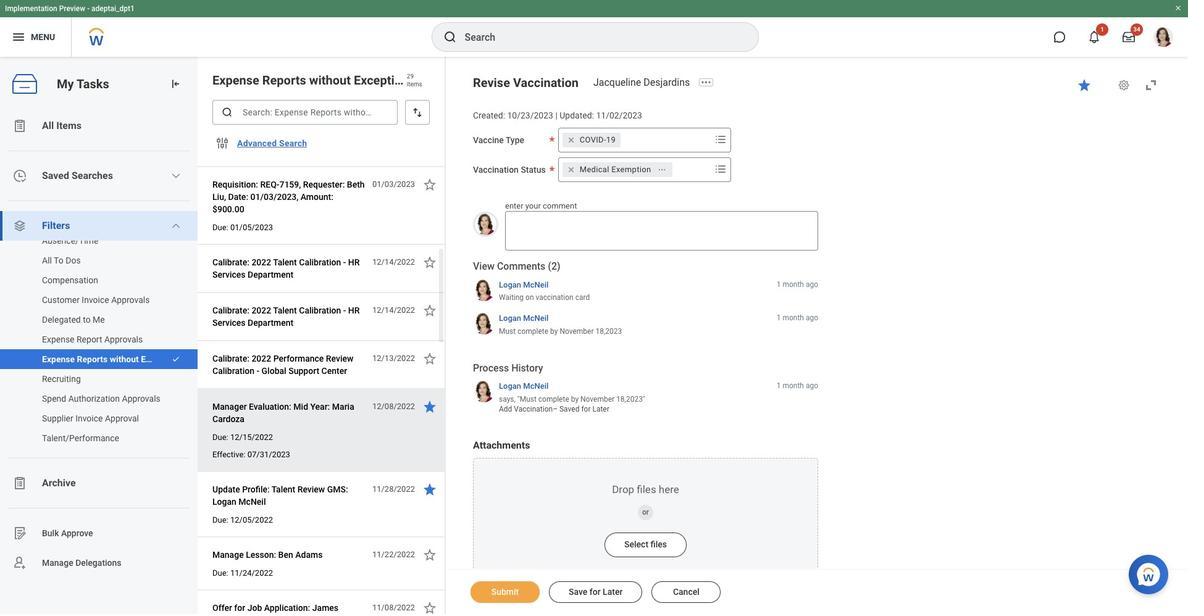Task type: describe. For each thing, give the bounding box(es) containing it.
tasks
[[77, 76, 109, 91]]

12/15/2022
[[230, 433, 273, 442]]

1 inside button
[[1101, 26, 1105, 33]]

approvals for expense report approvals
[[104, 335, 143, 345]]

expense inside item list element
[[213, 73, 259, 88]]

job
[[248, 604, 262, 614]]

spend authorization approvals
[[42, 394, 161, 404]]

list containing absence/time
[[0, 231, 198, 449]]

me
[[93, 315, 105, 325]]

enter your comment text field
[[505, 211, 819, 251]]

34 button
[[1116, 23, 1144, 51]]

related actions image
[[658, 165, 667, 174]]

requester:
[[303, 180, 345, 190]]

18,2023"
[[617, 395, 646, 404]]

report
[[77, 335, 102, 345]]

calibrate: for calibrate: 2022 performance review calibration - global support center button
[[213, 354, 250, 364]]

x small image
[[565, 134, 578, 146]]

reports inside item list element
[[262, 73, 306, 88]]

2022 for calibrate: 2022 performance review calibration - global support center button
[[252, 354, 271, 364]]

manager evaluation: mid year: maria cardoza
[[213, 402, 355, 425]]

date:
[[228, 192, 248, 202]]

0 vertical spatial november
[[560, 327, 594, 336]]

due: 01/05/2023
[[213, 223, 273, 232]]

profile logan mcneil image
[[1154, 27, 1174, 49]]

services for first calibrate: 2022 talent calibration - hr services department button
[[213, 270, 246, 280]]

12/13/2022
[[373, 354, 415, 363]]

1 button
[[1081, 23, 1109, 51]]

1 for waiting on vaccination card
[[777, 280, 781, 289]]

close environment banner image
[[1175, 4, 1183, 12]]

support
[[289, 366, 320, 376]]

0 vertical spatial by
[[551, 327, 558, 336]]

files
[[651, 540, 667, 550]]

18,2023
[[596, 327, 622, 336]]

bulk approve
[[42, 529, 93, 539]]

year:
[[311, 402, 330, 412]]

(2)
[[548, 261, 561, 273]]

logan mcneil for on
[[499, 280, 549, 290]]

review for performance
[[326, 354, 354, 364]]

due: for update profile: talent review gms: logan mcneil
[[213, 516, 228, 525]]

transformation import image
[[169, 78, 182, 90]]

manage delegations link
[[0, 549, 198, 578]]

preview
[[59, 4, 85, 13]]

sort image
[[412, 106, 424, 119]]

ben
[[278, 551, 293, 560]]

approve
[[61, 529, 93, 539]]

delegated to me button
[[0, 310, 185, 330]]

delegated to me
[[42, 315, 105, 325]]

waiting on vaccination card
[[499, 294, 590, 302]]

12/14/2022 for 1st calibrate: 2022 talent calibration - hr services department button from the bottom
[[373, 306, 415, 315]]

calibrate: for 1st calibrate: 2022 talent calibration - hr services department button from the bottom
[[213, 306, 250, 316]]

compensation
[[42, 276, 98, 285]]

11/24/2022
[[230, 569, 273, 578]]

clock check image
[[12, 169, 27, 184]]

cancel button
[[652, 582, 721, 604]]

chevron down image for filters
[[171, 221, 181, 231]]

2022 for 1st calibrate: 2022 talent calibration - hr services department button from the bottom
[[252, 306, 271, 316]]

Search Workday  search field
[[465, 23, 733, 51]]

expense reports without exceptions inside button
[[42, 355, 184, 365]]

bulk approve link
[[0, 519, 198, 549]]

prompts image
[[714, 132, 728, 147]]

logan inside "update profile: talent review gms: logan mcneil"
[[213, 497, 237, 507]]

must complete by november 18,2023
[[499, 327, 622, 336]]

logan for must complete by november 18,2023
[[499, 314, 522, 323]]

inbox large image
[[1123, 31, 1136, 43]]

spend
[[42, 394, 66, 404]]

month inside 'process history' region
[[783, 382, 805, 391]]

approval
[[105, 414, 139, 424]]

desjardins
[[644, 77, 690, 88]]

saved inside says, "must complete by november 18,2023" add vaccination – saved for later
[[560, 405, 580, 414]]

archive
[[42, 478, 76, 489]]

process history region
[[473, 362, 819, 419]]

reports inside button
[[77, 355, 108, 365]]

talent for 1st calibrate: 2022 talent calibration - hr services department button from the bottom
[[273, 306, 297, 316]]

update profile: talent review gms: logan mcneil
[[213, 485, 348, 507]]

type
[[506, 135, 525, 145]]

covid-19, press delete to clear value. option
[[563, 133, 621, 148]]

medical exemption element
[[580, 164, 652, 175]]

talent for first calibrate: 2022 talent calibration - hr services department button
[[273, 258, 297, 268]]

1 calibrate: 2022 talent calibration - hr services department button from the top
[[213, 255, 366, 282]]

invoice for approvals
[[82, 295, 109, 305]]

calibration for 1st calibrate: 2022 talent calibration - hr services department button from the bottom
[[299, 306, 341, 316]]

james
[[313, 604, 339, 614]]

supplier
[[42, 414, 73, 424]]

calibration inside calibrate: 2022 performance review calibration - global support center
[[213, 366, 255, 376]]

covid-
[[580, 135, 607, 144]]

12/14/2022 for first calibrate: 2022 talent calibration - hr services department button
[[373, 258, 415, 267]]

justify image
[[11, 30, 26, 44]]

invoice for approval
[[75, 414, 103, 424]]

ago inside 'process history' region
[[806, 382, 819, 391]]

vaccination inside says, "must complete by november 18,2023" add vaccination – saved for later
[[514, 405, 553, 414]]

calibrate: for first calibrate: 2022 talent calibration - hr services department button
[[213, 258, 250, 268]]

supplier invoice approval button
[[0, 409, 185, 429]]

star image for due: 11/24/2022
[[423, 548, 438, 563]]

offer for job application: james
[[213, 604, 361, 615]]

saved searches button
[[0, 161, 198, 191]]

hr for first calibrate: 2022 talent calibration - hr services department button
[[348, 258, 360, 268]]

month for waiting on vaccination card
[[783, 280, 805, 289]]

items
[[56, 120, 82, 132]]

jacqueline
[[594, 77, 642, 88]]

"must
[[518, 395, 537, 404]]

notifications large image
[[1089, 31, 1101, 43]]

star image for due: 01/05/2023
[[423, 177, 438, 192]]

0 vertical spatial search image
[[443, 30, 458, 44]]

manager evaluation: mid year: maria cardoza button
[[213, 400, 366, 427]]

menu banner
[[0, 0, 1189, 57]]

my tasks
[[57, 76, 109, 91]]

adams
[[296, 551, 323, 560]]

1 for says, "must complete by november 18,2023"
[[777, 382, 781, 391]]

search
[[279, 138, 307, 148]]

recruiting
[[42, 374, 81, 384]]

update
[[213, 485, 240, 495]]

advanced search
[[237, 138, 307, 148]]

1 for must complete by november 18,2023
[[777, 314, 781, 323]]

prompts image
[[714, 162, 728, 177]]

1 month ago for must complete by november 18,2023
[[777, 314, 819, 323]]

configure image
[[215, 136, 230, 151]]

updated:
[[560, 111, 594, 121]]

offer
[[213, 604, 232, 614]]

my
[[57, 76, 74, 91]]

exceptions inside button
[[141, 355, 184, 365]]

manager
[[213, 402, 247, 412]]

by inside says, "must complete by november 18,2023" add vaccination – saved for later
[[571, 395, 579, 404]]

cancel
[[673, 588, 700, 598]]

medical exemption, press delete to clear value. option
[[563, 162, 673, 177]]

due: 12/15/2022
[[213, 433, 273, 442]]

star image for 11/08/2022
[[423, 601, 438, 615]]

manage for manage lesson: ben adams
[[213, 551, 244, 560]]

1 vertical spatial vaccination
[[473, 165, 519, 175]]

medical
[[580, 165, 610, 174]]

advanced
[[237, 138, 277, 148]]

for for save for later
[[590, 588, 601, 598]]

calibrate: 2022 performance review calibration - global support center
[[213, 354, 354, 376]]

process history
[[473, 363, 544, 374]]

expense reports without exceptions button
[[0, 350, 184, 370]]

ago for waiting on vaccination card
[[806, 280, 819, 289]]

submit button
[[471, 582, 540, 604]]

select
[[625, 540, 649, 550]]

Search: Expense Reports without Exceptions text field
[[213, 100, 398, 125]]

created:
[[473, 111, 506, 121]]

manage lesson: ben adams
[[213, 551, 323, 560]]

services for 1st calibrate: 2022 talent calibration - hr services department button from the bottom
[[213, 318, 246, 328]]

effective:
[[213, 450, 246, 460]]

comment
[[543, 201, 577, 211]]

approvals for customer invoice approvals
[[111, 295, 150, 305]]

later inside says, "must complete by november 18,2023" add vaccination – saved for later
[[593, 405, 610, 414]]

calibrate: 2022 performance review calibration - global support center button
[[213, 352, 366, 379]]



Task type: locate. For each thing, give the bounding box(es) containing it.
vaccination down vaccine type
[[473, 165, 519, 175]]

2 vertical spatial expense
[[42, 355, 75, 365]]

2 month from the top
[[783, 314, 805, 323]]

1 vertical spatial all
[[42, 256, 52, 266]]

1 vertical spatial review
[[298, 485, 325, 495]]

delegations
[[75, 558, 121, 568]]

1 month ago for waiting on vaccination card
[[777, 280, 819, 289]]

1 vertical spatial exceptions
[[141, 355, 184, 365]]

1 vertical spatial november
[[581, 395, 615, 404]]

1 vertical spatial 12/14/2022
[[373, 306, 415, 315]]

star image left gear icon on the right top of page
[[1078, 78, 1093, 93]]

1 horizontal spatial search image
[[443, 30, 458, 44]]

12/05/2022
[[230, 516, 273, 525]]

2 list from the top
[[0, 231, 198, 449]]

archive button
[[0, 469, 198, 499]]

approvals up approval
[[122, 394, 161, 404]]

2022 inside calibrate: 2022 performance review calibration - global support center
[[252, 354, 271, 364]]

2 2022 from the top
[[252, 306, 271, 316]]

or
[[643, 508, 649, 517]]

user plus image
[[12, 556, 27, 571]]

jacqueline desjardins element
[[594, 77, 698, 88]]

invoice inside button
[[75, 414, 103, 424]]

list containing all items
[[0, 111, 198, 578]]

adeptai_dpt1
[[92, 4, 135, 13]]

cardoza
[[213, 415, 245, 425]]

1 horizontal spatial review
[[326, 354, 354, 364]]

logan for waiting on vaccination card
[[499, 280, 522, 290]]

1 calibrate: from the top
[[213, 258, 250, 268]]

saved inside 'dropdown button'
[[42, 170, 69, 182]]

view
[[473, 261, 495, 273]]

item list element
[[198, 57, 446, 615]]

1 vertical spatial calibrate: 2022 talent calibration - hr services department button
[[213, 303, 366, 331]]

rename image
[[12, 526, 27, 541]]

2 logan mcneil from the top
[[499, 314, 549, 323]]

without inside button
[[110, 355, 139, 365]]

mcneil up "must
[[524, 382, 549, 391]]

x small image
[[565, 164, 578, 176]]

0 vertical spatial expense
[[213, 73, 259, 88]]

review left gms:
[[298, 485, 325, 495]]

2 vertical spatial talent
[[272, 485, 296, 495]]

1 horizontal spatial expense reports without exceptions
[[213, 73, 415, 88]]

mcneil down "profile:"
[[239, 497, 266, 507]]

logan mcneil up "must
[[499, 382, 549, 391]]

1 horizontal spatial without
[[309, 73, 351, 88]]

0 vertical spatial invoice
[[82, 295, 109, 305]]

logan mcneil button up must at the bottom of page
[[499, 313, 549, 324]]

1 vertical spatial complete
[[539, 395, 570, 404]]

0 vertical spatial calibrate:
[[213, 258, 250, 268]]

1 horizontal spatial by
[[571, 395, 579, 404]]

revise vaccination
[[473, 75, 579, 90]]

0 vertical spatial calibrate: 2022 talent calibration - hr services department
[[213, 258, 360, 280]]

talent/performance
[[42, 434, 119, 444]]

1 logan mcneil from the top
[[499, 280, 549, 290]]

1 vertical spatial for
[[590, 588, 601, 598]]

1 horizontal spatial manage
[[213, 551, 244, 560]]

november inside says, "must complete by november 18,2023" add vaccination – saved for later
[[581, 395, 615, 404]]

1 vertical spatial department
[[248, 318, 294, 328]]

1 hr from the top
[[348, 258, 360, 268]]

menu
[[31, 32, 55, 42]]

0 vertical spatial without
[[309, 73, 351, 88]]

later right –
[[593, 405, 610, 414]]

calibrate: 2022 talent calibration - hr services department up performance
[[213, 306, 360, 328]]

1 vertical spatial approvals
[[104, 335, 143, 345]]

calibrate: 2022 talent calibration - hr services department for first calibrate: 2022 talent calibration - hr services department button
[[213, 258, 360, 280]]

expense reports without exceptions up search: expense reports without exceptions "text field"
[[213, 73, 415, 88]]

1 horizontal spatial exceptions
[[354, 73, 415, 88]]

approvals down compensation button
[[111, 295, 150, 305]]

1 vertical spatial logan mcneil button
[[499, 313, 549, 324]]

expense up recruiting
[[42, 355, 75, 365]]

invoice inside button
[[82, 295, 109, 305]]

0 vertical spatial later
[[593, 405, 610, 414]]

clipboard image
[[12, 476, 27, 491]]

review for talent
[[298, 485, 325, 495]]

saved right –
[[560, 405, 580, 414]]

customer
[[42, 295, 80, 305]]

logan up must at the bottom of page
[[499, 314, 522, 323]]

expense reports without exceptions up recruiting button
[[42, 355, 184, 365]]

all for all items
[[42, 120, 54, 132]]

list
[[0, 111, 198, 578], [0, 231, 198, 449]]

- inside calibrate: 2022 performance review calibration - global support center
[[257, 366, 260, 376]]

logan mcneil for complete
[[499, 314, 549, 323]]

review
[[326, 354, 354, 364], [298, 485, 325, 495]]

3 2022 from the top
[[252, 354, 271, 364]]

supplier invoice approval
[[42, 414, 139, 424]]

1 vertical spatial search image
[[221, 106, 234, 119]]

logan mcneil button up "must
[[499, 381, 549, 392]]

1 due: from the top
[[213, 223, 228, 232]]

enter
[[505, 201, 524, 211]]

1 vertical spatial 2022
[[252, 306, 271, 316]]

2 vertical spatial logan mcneil button
[[499, 381, 549, 392]]

logan up waiting at the top left of page
[[499, 280, 522, 290]]

star image right 11/28/2022 at the left
[[423, 483, 438, 497]]

manage delegations
[[42, 558, 121, 568]]

1 vertical spatial later
[[603, 588, 623, 598]]

1 vertical spatial hr
[[348, 306, 360, 316]]

2 due: from the top
[[213, 433, 228, 442]]

for inside offer for job application: james
[[234, 604, 245, 614]]

on
[[526, 294, 534, 302]]

mid
[[294, 402, 308, 412]]

expense
[[213, 73, 259, 88], [42, 335, 74, 345], [42, 355, 75, 365]]

vaccination
[[513, 75, 579, 90], [473, 165, 519, 175], [514, 405, 553, 414]]

hr
[[348, 258, 360, 268], [348, 306, 360, 316]]

expense down 'delegated'
[[42, 335, 74, 345]]

expense for expense reports without exceptions button
[[42, 355, 75, 365]]

1 vertical spatial expense reports without exceptions
[[42, 355, 184, 365]]

2 1 month ago from the top
[[777, 314, 819, 323]]

department for first calibrate: 2022 talent calibration - hr services department button
[[248, 270, 294, 280]]

star image for due: 12/15/2022
[[423, 400, 438, 415]]

0 horizontal spatial exceptions
[[141, 355, 184, 365]]

lesson:
[[246, 551, 276, 560]]

beth
[[347, 180, 365, 190]]

1 services from the top
[[213, 270, 246, 280]]

0 vertical spatial reports
[[262, 73, 306, 88]]

expense reports without exceptions inside item list element
[[213, 73, 415, 88]]

all
[[42, 120, 54, 132], [42, 256, 52, 266]]

all inside "button"
[[42, 256, 52, 266]]

2 calibrate: from the top
[[213, 306, 250, 316]]

|
[[556, 111, 558, 121]]

all items button
[[0, 111, 198, 141]]

0 vertical spatial ago
[[806, 280, 819, 289]]

chevron down image inside "filters" dropdown button
[[171, 221, 181, 231]]

2 star image from the top
[[423, 303, 438, 318]]

star image for 12/14/2022
[[423, 255, 438, 270]]

invoice
[[82, 295, 109, 305], [75, 414, 103, 424]]

0 horizontal spatial manage
[[42, 558, 73, 568]]

talent for update profile: talent review gms: logan mcneil button
[[272, 485, 296, 495]]

0 vertical spatial approvals
[[111, 295, 150, 305]]

save for later button
[[549, 582, 643, 604]]

0 vertical spatial exceptions
[[354, 73, 415, 88]]

1 vertical spatial ago
[[806, 314, 819, 323]]

2 all from the top
[[42, 256, 52, 266]]

exemption
[[612, 165, 652, 174]]

$900.00
[[213, 205, 244, 214]]

review inside "update profile: talent review gms: logan mcneil"
[[298, 485, 325, 495]]

logan inside 'process history' region
[[499, 382, 522, 391]]

menu button
[[0, 17, 71, 57]]

logan mcneil up must at the bottom of page
[[499, 314, 549, 323]]

0 vertical spatial month
[[783, 280, 805, 289]]

medical exemption
[[580, 165, 652, 174]]

0 vertical spatial services
[[213, 270, 246, 280]]

november left the 18,2023"
[[581, 395, 615, 404]]

0 horizontal spatial expense reports without exceptions
[[42, 355, 184, 365]]

by down vaccination
[[551, 327, 558, 336]]

0 vertical spatial vaccination
[[513, 75, 579, 90]]

action bar region
[[446, 570, 1189, 615]]

logan mcneil button up on
[[499, 280, 549, 290]]

0 vertical spatial calibration
[[299, 258, 341, 268]]

2 vertical spatial approvals
[[122, 394, 161, 404]]

due: for manager evaluation: mid year: maria cardoza
[[213, 433, 228, 442]]

2 vertical spatial vaccination
[[514, 405, 553, 414]]

update profile: talent review gms: logan mcneil button
[[213, 483, 366, 510]]

employee's photo (logan mcneil) image
[[473, 212, 499, 237]]

2 department from the top
[[248, 318, 294, 328]]

2022 for first calibrate: 2022 talent calibration - hr services department button
[[252, 258, 271, 268]]

calibrate: 2022 talent calibration - hr services department for 1st calibrate: 2022 talent calibration - hr services department button from the bottom
[[213, 306, 360, 328]]

0 vertical spatial logan mcneil button
[[499, 280, 549, 290]]

req-
[[260, 180, 280, 190]]

calibrate: 2022 talent calibration - hr services department button up performance
[[213, 303, 366, 331]]

2 vertical spatial logan mcneil
[[499, 382, 549, 391]]

1 list from the top
[[0, 111, 198, 578]]

november
[[560, 327, 594, 336], [581, 395, 615, 404]]

2022 up calibrate: 2022 performance review calibration - global support center
[[252, 306, 271, 316]]

view comments (2)
[[473, 261, 561, 273]]

expense report approvals button
[[0, 330, 185, 350]]

implementation
[[5, 4, 57, 13]]

all items
[[42, 120, 82, 132]]

all left to
[[42, 256, 52, 266]]

-
[[87, 4, 90, 13], [343, 258, 346, 268], [343, 306, 346, 316], [257, 366, 260, 376]]

logan for says, "must complete by november 18,2023"
[[499, 382, 522, 391]]

3 ago from the top
[[806, 382, 819, 391]]

calibrate: 2022 talent calibration - hr services department down 01/05/2023
[[213, 258, 360, 280]]

invoice down compensation button
[[82, 295, 109, 305]]

0 vertical spatial saved
[[42, 170, 69, 182]]

all left 'items'
[[42, 120, 54, 132]]

2022 down 01/05/2023
[[252, 258, 271, 268]]

1 vertical spatial invoice
[[75, 414, 103, 424]]

mcneil up on
[[524, 280, 549, 290]]

expense report approvals
[[42, 335, 143, 345]]

0 horizontal spatial review
[[298, 485, 325, 495]]

1 vertical spatial logan mcneil
[[499, 314, 549, 323]]

1 vertical spatial expense
[[42, 335, 74, 345]]

approvals down me at the bottom
[[104, 335, 143, 345]]

19
[[607, 135, 616, 144]]

3 due: from the top
[[213, 516, 228, 525]]

star image for due: 12/05/2022
[[423, 483, 438, 497]]

star image right 12/08/2022
[[423, 400, 438, 415]]

chevron down image for saved searches
[[171, 171, 181, 181]]

ago for must complete by november 18,2023
[[806, 314, 819, 323]]

to
[[54, 256, 64, 266]]

2 vertical spatial for
[[234, 604, 245, 614]]

saved searches
[[42, 170, 113, 182]]

1 vertical spatial month
[[783, 314, 805, 323]]

1 2022 from the top
[[252, 258, 271, 268]]

logan down the update
[[213, 497, 237, 507]]

1 vertical spatial calibration
[[299, 306, 341, 316]]

0 vertical spatial review
[[326, 354, 354, 364]]

0 vertical spatial expense reports without exceptions
[[213, 73, 415, 88]]

calibrate: inside calibrate: 2022 performance review calibration - global support center
[[213, 354, 250, 364]]

department up calibrate: 2022 performance review calibration - global support center
[[248, 318, 294, 328]]

due: left 11/24/2022
[[213, 569, 228, 578]]

filters
[[42, 220, 70, 232]]

1 horizontal spatial saved
[[560, 405, 580, 414]]

0 vertical spatial chevron down image
[[171, 171, 181, 181]]

0 vertical spatial for
[[582, 405, 591, 414]]

reports down expense report approvals
[[77, 355, 108, 365]]

2022 up global
[[252, 354, 271, 364]]

0 vertical spatial department
[[248, 270, 294, 280]]

for for offer for job application: james
[[234, 604, 245, 614]]

my tasks element
[[0, 57, 198, 615]]

delegated
[[42, 315, 81, 325]]

2 logan mcneil button from the top
[[499, 313, 549, 324]]

logan mcneil button for complete
[[499, 313, 549, 324]]

due: down $900.00
[[213, 223, 228, 232]]

complete right must at the bottom of page
[[518, 327, 549, 336]]

for left the job
[[234, 604, 245, 614]]

without inside item list element
[[309, 73, 351, 88]]

later right save
[[603, 588, 623, 598]]

logan mcneil button inside 'process history' region
[[499, 381, 549, 392]]

1 department from the top
[[248, 270, 294, 280]]

1 logan mcneil button from the top
[[499, 280, 549, 290]]

2 ago from the top
[[806, 314, 819, 323]]

vaccination
[[536, 294, 574, 302]]

expense right transformation import icon
[[213, 73, 259, 88]]

all inside button
[[42, 120, 54, 132]]

manage down bulk
[[42, 558, 73, 568]]

11/02/2023
[[597, 111, 643, 121]]

1 ago from the top
[[806, 280, 819, 289]]

search image
[[443, 30, 458, 44], [221, 106, 234, 119]]

requisition: req-7159, requester: beth liu, date: 01/03/2023, amount: $900.00 button
[[213, 177, 366, 217]]

1 vertical spatial calibrate:
[[213, 306, 250, 316]]

absence/time
[[42, 236, 98, 246]]

star image
[[1078, 78, 1093, 93], [423, 255, 438, 270], [423, 352, 438, 366], [423, 400, 438, 415], [423, 483, 438, 497]]

2 calibrate: 2022 talent calibration - hr services department from the top
[[213, 306, 360, 328]]

calibrate:
[[213, 258, 250, 268], [213, 306, 250, 316], [213, 354, 250, 364]]

for inside says, "must complete by november 18,2023" add vaccination – saved for later
[[582, 405, 591, 414]]

0 vertical spatial 2022
[[252, 258, 271, 268]]

gear image
[[1118, 79, 1131, 91]]

center
[[322, 366, 347, 376]]

1 chevron down image from the top
[[171, 171, 181, 181]]

0 vertical spatial logan mcneil
[[499, 280, 549, 290]]

without up recruiting button
[[110, 355, 139, 365]]

mcneil for must complete by november 18,2023
[[524, 314, 549, 323]]

logan mcneil button
[[499, 280, 549, 290], [499, 313, 549, 324], [499, 381, 549, 392]]

approvals
[[111, 295, 150, 305], [104, 335, 143, 345], [122, 394, 161, 404]]

0 horizontal spatial by
[[551, 327, 558, 336]]

your
[[526, 201, 541, 211]]

check image
[[172, 355, 180, 364]]

1 month ago inside 'process history' region
[[777, 382, 819, 391]]

covid-19 element
[[580, 135, 616, 146]]

gms:
[[327, 485, 348, 495]]

1 vertical spatial saved
[[560, 405, 580, 414]]

1 vertical spatial services
[[213, 318, 246, 328]]

4 due: from the top
[[213, 569, 228, 578]]

calibrate: 2022 talent calibration - hr services department button
[[213, 255, 366, 282], [213, 303, 366, 331]]

says,
[[499, 395, 516, 404]]

select files
[[625, 540, 667, 550]]

2 vertical spatial 1 month ago
[[777, 382, 819, 391]]

hr for 1st calibrate: 2022 talent calibration - hr services department button from the bottom
[[348, 306, 360, 316]]

mcneil inside "update profile: talent review gms: logan mcneil"
[[239, 497, 266, 507]]

by right "must
[[571, 395, 579, 404]]

calibrate: 2022 talent calibration - hr services department button down 01/05/2023
[[213, 255, 366, 282]]

0 horizontal spatial search image
[[221, 106, 234, 119]]

clipboard image
[[12, 119, 27, 133]]

authorization
[[68, 394, 120, 404]]

mcneil
[[524, 280, 549, 290], [524, 314, 549, 323], [524, 382, 549, 391], [239, 497, 266, 507]]

0 vertical spatial talent
[[273, 258, 297, 268]]

review inside calibrate: 2022 performance review calibration - global support center
[[326, 354, 354, 364]]

logan mcneil up on
[[499, 280, 549, 290]]

1 1 month ago from the top
[[777, 280, 819, 289]]

0 horizontal spatial without
[[110, 355, 139, 365]]

1 star image from the top
[[423, 177, 438, 192]]

requisition: req-7159, requester: beth liu, date: 01/03/2023, amount: $900.00
[[213, 180, 365, 214]]

1 vertical spatial reports
[[77, 355, 108, 365]]

1 12/14/2022 from the top
[[373, 258, 415, 267]]

revise
[[473, 75, 510, 90]]

logan mcneil button for on
[[499, 280, 549, 290]]

0 vertical spatial 12/14/2022
[[373, 258, 415, 267]]

department down 01/05/2023
[[248, 270, 294, 280]]

due: for manage lesson: ben adams
[[213, 569, 228, 578]]

department for 1st calibrate: 2022 talent calibration - hr services department button from the bottom
[[248, 318, 294, 328]]

2 chevron down image from the top
[[171, 221, 181, 231]]

without up search: expense reports without exceptions "text field"
[[309, 73, 351, 88]]

star image
[[423, 177, 438, 192], [423, 303, 438, 318], [423, 548, 438, 563], [423, 601, 438, 615]]

1 all from the top
[[42, 120, 54, 132]]

2 12/14/2022 from the top
[[373, 306, 415, 315]]

later inside save for later button
[[603, 588, 623, 598]]

november left 18,2023
[[560, 327, 594, 336]]

logan up 'says,'
[[499, 382, 522, 391]]

all to dos button
[[0, 251, 185, 271]]

0 vertical spatial calibrate: 2022 talent calibration - hr services department button
[[213, 255, 366, 282]]

2 vertical spatial 2022
[[252, 354, 271, 364]]

perspective image
[[12, 219, 27, 234]]

due: up effective:
[[213, 433, 228, 442]]

complete up –
[[539, 395, 570, 404]]

1 calibrate: 2022 talent calibration - hr services department from the top
[[213, 258, 360, 280]]

1 month from the top
[[783, 280, 805, 289]]

1 vertical spatial without
[[110, 355, 139, 365]]

star image right 12/13/2022
[[423, 352, 438, 366]]

for inside save for later button
[[590, 588, 601, 598]]

0 vertical spatial complete
[[518, 327, 549, 336]]

due: down the update
[[213, 516, 228, 525]]

1 inside 'process history' region
[[777, 382, 781, 391]]

2 calibrate: 2022 talent calibration - hr services department button from the top
[[213, 303, 366, 331]]

effective: 07/31/2023
[[213, 450, 290, 460]]

attachments region
[[473, 440, 819, 583]]

0 vertical spatial hr
[[348, 258, 360, 268]]

star image left view
[[423, 255, 438, 270]]

exceptions inside item list element
[[354, 73, 415, 88]]

star image for 12/14/2022
[[423, 303, 438, 318]]

2022
[[252, 258, 271, 268], [252, 306, 271, 316], [252, 354, 271, 364]]

3 1 month ago from the top
[[777, 382, 819, 391]]

4 star image from the top
[[423, 601, 438, 615]]

3 calibrate: from the top
[[213, 354, 250, 364]]

expense for the 'expense report approvals' button
[[42, 335, 74, 345]]

0 horizontal spatial saved
[[42, 170, 69, 182]]

approvals for spend authorization approvals
[[122, 394, 161, 404]]

chevron down image
[[171, 171, 181, 181], [171, 221, 181, 231]]

11/22/2022
[[373, 551, 415, 560]]

0 vertical spatial all
[[42, 120, 54, 132]]

manage up due: 11/24/2022
[[213, 551, 244, 560]]

2 vertical spatial calibrate:
[[213, 354, 250, 364]]

2 hr from the top
[[348, 306, 360, 316]]

logan mcneil inside 'process history' region
[[499, 382, 549, 391]]

3 star image from the top
[[423, 548, 438, 563]]

for right –
[[582, 405, 591, 414]]

vaccine
[[473, 135, 504, 145]]

vaccination status
[[473, 165, 546, 175]]

saved right the clock check image
[[42, 170, 69, 182]]

0 vertical spatial 1 month ago
[[777, 280, 819, 289]]

mcneil down on
[[524, 314, 549, 323]]

manage for manage delegations
[[42, 558, 73, 568]]

month for must complete by november 18,2023
[[783, 314, 805, 323]]

must
[[499, 327, 516, 336]]

talent inside "update profile: talent review gms: logan mcneil"
[[272, 485, 296, 495]]

reports up search: expense reports without exceptions "text field"
[[262, 73, 306, 88]]

due: for requisition: req-7159, requester: beth liu, date: 01/03/2023, amount: $900.00
[[213, 223, 228, 232]]

mcneil for waiting on vaccination card
[[524, 280, 549, 290]]

2 vertical spatial calibration
[[213, 366, 255, 376]]

- inside menu banner
[[87, 4, 90, 13]]

3 logan mcneil from the top
[[499, 382, 549, 391]]

0 horizontal spatial reports
[[77, 355, 108, 365]]

1 vertical spatial by
[[571, 395, 579, 404]]

offer for job application: james button
[[213, 601, 366, 615]]

1 vertical spatial chevron down image
[[171, 221, 181, 231]]

1 vertical spatial 1 month ago
[[777, 314, 819, 323]]

1 vertical spatial calibrate: 2022 talent calibration - hr services department
[[213, 306, 360, 328]]

reports
[[262, 73, 306, 88], [77, 355, 108, 365]]

3 logan mcneil button from the top
[[499, 381, 549, 392]]

fullscreen image
[[1144, 78, 1159, 93]]

calibration for first calibrate: 2022 talent calibration - hr services department button
[[299, 258, 341, 268]]

vaccination up |
[[513, 75, 579, 90]]

3 month from the top
[[783, 382, 805, 391]]

performance
[[274, 354, 324, 364]]

complete inside says, "must complete by november 18,2023" add vaccination – saved for later
[[539, 395, 570, 404]]

invoice up the talent/performance button
[[75, 414, 103, 424]]

manage inside 'list'
[[42, 558, 73, 568]]

review up center on the bottom left
[[326, 354, 354, 364]]

approvals inside button
[[111, 295, 150, 305]]

star image for 12/13/2022
[[423, 352, 438, 366]]

bulk
[[42, 529, 59, 539]]

mcneil inside 'process history' region
[[524, 382, 549, 391]]

add
[[499, 405, 513, 414]]

for right save
[[590, 588, 601, 598]]

status
[[521, 165, 546, 175]]

all for all to dos
[[42, 256, 52, 266]]

2 vertical spatial ago
[[806, 382, 819, 391]]

2 services from the top
[[213, 318, 246, 328]]

manage inside "button"
[[213, 551, 244, 560]]

1 vertical spatial talent
[[273, 306, 297, 316]]

global
[[262, 366, 287, 376]]

1 horizontal spatial reports
[[262, 73, 306, 88]]

2 vertical spatial month
[[783, 382, 805, 391]]

created: 10/23/2023 | updated: 11/02/2023
[[473, 111, 643, 121]]

mcneil for says, "must complete by november 18,2023"
[[524, 382, 549, 391]]

vaccination down "must
[[514, 405, 553, 414]]



Task type: vqa. For each thing, say whether or not it's contained in the screenshot.
Absence/Time
yes



